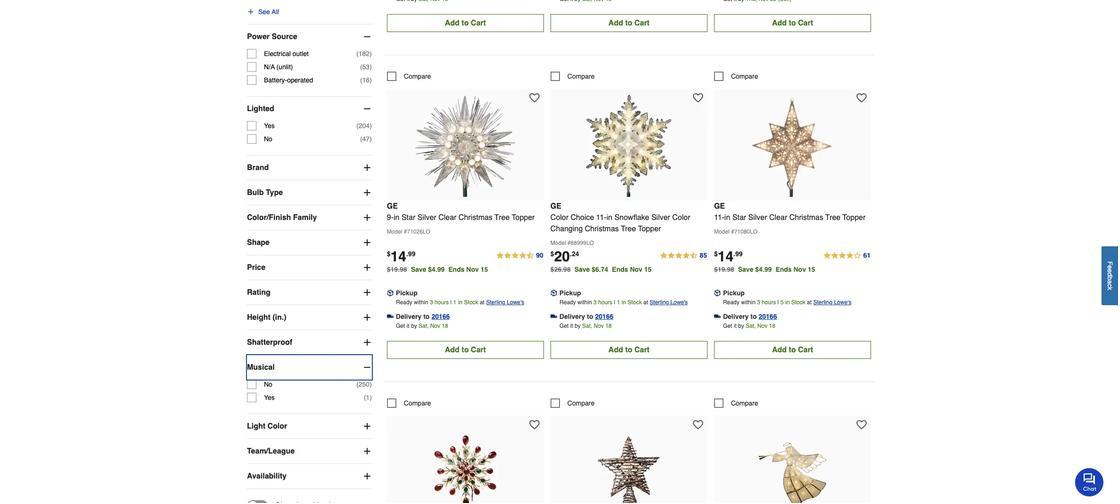 Task type: describe. For each thing, give the bounding box(es) containing it.
$6.74
[[592, 266, 608, 273]]

lighted
[[247, 105, 274, 113]]

f e e d b a c k button
[[1102, 246, 1118, 305]]

light
[[247, 422, 265, 431]]

lighted button
[[247, 97, 372, 121]]

( 16 )
[[360, 76, 372, 84]]

14 for 90
[[391, 248, 406, 265]]

at for sterling lowe's button corresponding to '20166' button for 1st truck filled image from left
[[480, 299, 485, 306]]

plus image for light color
[[362, 422, 372, 431]]

2 20166 from the left
[[595, 313, 614, 320]]

shatterproof
[[247, 338, 292, 347]]

delivery for 1st truck filled image from left
[[396, 313, 422, 320]]

ends for 61
[[776, 266, 792, 273]]

2 horizontal spatial 1
[[617, 299, 620, 306]]

(in.)
[[273, 313, 286, 322]]

ends nov 15 element for 85
[[612, 266, 655, 273]]

1 20166 from the left
[[432, 313, 450, 320]]

61
[[863, 252, 871, 259]]

4 stars image
[[823, 250, 871, 261]]

musical button
[[247, 355, 372, 380]]

christmas for 9-in star silver clear christmas tree topper
[[459, 213, 493, 222]]

price button
[[247, 255, 372, 280]]

rating
[[247, 288, 271, 297]]

20166 button for 3rd truck filled image from left
[[759, 312, 777, 321]]

1 sat, from the left
[[419, 323, 429, 329]]

plus image for rating
[[362, 288, 372, 297]]

88999lo
[[571, 240, 594, 246]]

in inside the ge 9-in star silver clear christmas tree topper
[[394, 213, 400, 222]]

minus image
[[362, 363, 372, 372]]

$19.98 save $4.99 ends nov 15 for 61
[[714, 266, 815, 273]]

15 for 90
[[481, 266, 488, 273]]

power source
[[247, 32, 297, 41]]

c
[[1107, 284, 1114, 287]]

3 20166 from the left
[[759, 313, 777, 320]]

ends nov 15 element for 90
[[448, 266, 492, 273]]

) for ( 16 )
[[370, 76, 372, 84]]

bulb
[[247, 189, 264, 197]]

14 for 61
[[718, 248, 734, 265]]

15 for 61
[[808, 266, 815, 273]]

71026lo
[[407, 228, 430, 235]]

90
[[536, 252, 544, 259]]

85
[[700, 252, 707, 259]]

height (in.) button
[[247, 305, 372, 330]]

ge 11-in star silver clear christmas tree topper
[[714, 202, 866, 222]]

electrical
[[264, 50, 291, 57]]

plus image for height (in.)
[[362, 313, 372, 322]]

20166 button for 1st truck filled image from left
[[432, 312, 450, 321]]

71080lo
[[734, 228, 758, 235]]

f e e d b a c k
[[1107, 261, 1114, 290]]

4.5 stars image for 14
[[496, 250, 544, 261]]

3 sat, from the left
[[746, 323, 756, 329]]

see
[[258, 8, 270, 15]]

$26.98
[[551, 266, 571, 273]]

90 button
[[496, 250, 544, 261]]

1000110799 element
[[714, 71, 758, 81]]

changing
[[551, 225, 583, 233]]

silver for 9-
[[418, 213, 436, 222]]

tree inside ge color choice 11-in snowflake silver color changing christmas tree topper
[[621, 225, 636, 233]]

18 for 2nd truck filled image from right's '20166' button
[[606, 323, 612, 329]]

( for 182
[[356, 50, 359, 57]]

2 sat, from the left
[[582, 323, 592, 329]]

christmas for 11-in star silver clear christmas tree topper
[[790, 213, 824, 222]]

3 for 1st truck filled image from left
[[430, 299, 433, 306]]

plus image for shape
[[362, 238, 372, 247]]

type
[[266, 189, 283, 197]]

get for 1st truck filled image from left
[[396, 323, 405, 329]]

$ for 85
[[551, 250, 554, 258]]

ge color choice 11-in snowflake silver color changing christmas tree topper
[[551, 202, 691, 233]]

compare for 5014121669 element
[[568, 400, 595, 407]]

availability button
[[247, 464, 372, 489]]

pickup image for 2nd truck filled image from right
[[551, 290, 557, 296]]

was price $19.98 element for 61
[[714, 263, 738, 273]]

ge 9-in star silver clear christmas tree topper
[[387, 202, 535, 222]]

at for 3rd truck filled image from left's '20166' button sterling lowe's button
[[807, 299, 812, 306]]

1001168998 element
[[387, 71, 431, 81]]

it for 1st truck filled image from left
[[407, 323, 410, 329]]

3 sterling from the left
[[813, 299, 833, 306]]

topper for 11-in star silver clear christmas tree topper
[[843, 213, 866, 222]]

$19.98 save $4.99 ends nov 15 for 90
[[387, 266, 488, 273]]

sterling lowe's button for '20166' button for 1st truck filled image from left
[[486, 298, 524, 307]]

battery-
[[264, 76, 287, 84]]

ge for ge 11-in star silver clear christmas tree topper
[[714, 202, 725, 211]]

was price $19.98 element for 90
[[387, 263, 411, 273]]

ge 11-in star brown/gold white christmas tree topper image
[[577, 420, 681, 504]]

shatterproof button
[[247, 330, 372, 355]]

plus image for color/finish family
[[362, 213, 372, 222]]

pickup image for 3rd truck filled image from left
[[714, 290, 721, 296]]

color/finish
[[247, 213, 291, 222]]

clear for 11-
[[769, 213, 787, 222]]

1 truck filled image from the left
[[387, 313, 394, 320]]

brand button
[[247, 156, 372, 180]]

ready within 3 hours | 5 in stock at sterling lowe's
[[723, 299, 852, 306]]

color/finish family
[[247, 213, 317, 222]]

61 button
[[823, 250, 871, 261]]

$ 20 .24
[[551, 248, 579, 265]]

all
[[272, 8, 279, 15]]

ge color choice 11-in snowflake silver color changing christmas tree topper image
[[577, 93, 681, 197]]

( for 16
[[360, 76, 362, 84]]

( 250 )
[[356, 381, 372, 388]]

get for 3rd truck filled image from left
[[723, 323, 732, 329]]

2 sterling from the left
[[650, 299, 669, 306]]

model # 88999lo
[[551, 240, 594, 246]]

color/finish family button
[[247, 205, 372, 230]]

model # 71026lo
[[387, 228, 430, 235]]

color for ge color choice 11-in snowflake silver color changing christmas tree topper
[[551, 213, 569, 222]]

18 for 3rd truck filled image from left's '20166' button
[[769, 323, 775, 329]]

plus image for bulb type
[[362, 188, 372, 197]]

bulb type
[[247, 189, 283, 197]]

$ 14 .99 for 61
[[714, 248, 743, 265]]

( for 1
[[364, 394, 366, 402]]

d
[[1107, 273, 1114, 276]]

1 ready from the left
[[396, 299, 412, 306]]

# for 11-
[[731, 228, 734, 235]]

18 for '20166' button for 1st truck filled image from left
[[442, 323, 448, 329]]

f
[[1107, 261, 1114, 265]]

chat invite button image
[[1075, 468, 1104, 497]]

electrical outlet
[[264, 50, 309, 57]]

(unlit)
[[276, 63, 293, 71]]

color for light color
[[268, 422, 287, 431]]

power
[[247, 32, 270, 41]]

save for 85
[[575, 266, 590, 273]]

1 | from the left
[[450, 299, 452, 306]]

no for ( 250 )
[[264, 381, 272, 388]]

) for ( 204 )
[[370, 122, 372, 130]]

) for ( 53 )
[[370, 63, 372, 71]]

53
[[362, 63, 370, 71]]

silver inside ge color choice 11-in snowflake silver color changing christmas tree topper
[[652, 213, 670, 222]]

yes for ( 204 )
[[264, 122, 275, 130]]

height
[[247, 313, 271, 322]]

( for 250
[[356, 381, 359, 388]]

pickup for 3rd truck filled image from left
[[723, 289, 745, 297]]

model # 71080lo
[[714, 228, 758, 235]]

shape
[[247, 238, 270, 247]]

star for 9-
[[402, 213, 415, 222]]

n/a (unlit)
[[264, 63, 293, 71]]

stock for 3rd truck filled image from left's '20166' button sterling lowe's button
[[791, 299, 806, 306]]

rating button
[[247, 280, 372, 305]]

9-
[[387, 213, 394, 222]]

silver for 11-
[[748, 213, 767, 222]]

2 by from the left
[[575, 323, 581, 329]]

) for ( 182 )
[[370, 50, 372, 57]]

1 horizontal spatial 1
[[453, 299, 457, 306]]

within for '20166' button for 1st truck filled image from left
[[414, 299, 428, 306]]

3 by from the left
[[738, 323, 744, 329]]

2 truck filled image from the left
[[551, 313, 557, 320]]

plus image for team/league
[[362, 447, 372, 456]]

musical
[[247, 363, 275, 372]]

( 182 )
[[356, 50, 372, 57]]

20
[[554, 248, 570, 265]]

5014121675 element
[[387, 399, 431, 408]]

ends nov 15 element for 61
[[776, 266, 819, 273]]

it for 3rd truck filled image from left
[[734, 323, 737, 329]]

in inside ge 11-in star silver clear christmas tree topper
[[725, 213, 730, 222]]

1 e from the top
[[1107, 265, 1114, 269]]

availability
[[247, 472, 287, 481]]

$19.98 for 90
[[387, 266, 407, 273]]

ge 9.5-in snowflake gold/green/red clear christmas tree topper image
[[414, 420, 517, 504]]

choice
[[571, 213, 594, 222]]

source
[[272, 32, 297, 41]]

model for 11-in star silver clear christmas tree topper
[[714, 228, 730, 235]]

# for color
[[568, 240, 571, 246]]

b
[[1107, 276, 1114, 280]]

1000525553 element
[[551, 71, 595, 81]]

3 hours from the left
[[762, 299, 776, 306]]



Task type: locate. For each thing, give the bounding box(es) containing it.
k
[[1107, 287, 1114, 290]]

plus image inside bulb type button
[[362, 188, 372, 197]]

sterling
[[486, 299, 505, 306], [650, 299, 669, 306], [813, 299, 833, 306]]

.99 for 61
[[734, 250, 743, 258]]

minus image up ( 204 )
[[362, 104, 372, 114]]

2 $19.98 save $4.99 ends nov 15 from the left
[[714, 266, 815, 273]]

compare
[[404, 72, 431, 80], [568, 72, 595, 80], [731, 72, 758, 80], [404, 400, 431, 407], [568, 400, 595, 407], [731, 400, 758, 407]]

plus image
[[247, 8, 255, 15], [362, 163, 372, 172], [362, 188, 372, 197], [362, 238, 372, 247], [362, 263, 372, 272], [362, 288, 372, 297], [362, 313, 372, 322], [362, 447, 372, 456], [362, 472, 372, 481]]

get it by sat, nov 18 for '20166' button for 1st truck filled image from left
[[396, 323, 448, 329]]

topper
[[512, 213, 535, 222], [843, 213, 866, 222], [638, 225, 661, 233]]

see all button
[[247, 7, 279, 16]]

compare for 5014121675 element
[[404, 400, 431, 407]]

plus image inside the availability button
[[362, 472, 372, 481]]

team/league
[[247, 447, 295, 456]]

1 sterling from the left
[[486, 299, 505, 306]]

plus image inside "team/league" button
[[362, 447, 372, 456]]

actual price $14.99 element right 85
[[714, 248, 743, 265]]

2 ) from the top
[[370, 63, 372, 71]]

2 star from the left
[[733, 213, 746, 222]]

2 $19.98 from the left
[[714, 266, 734, 273]]

2 ends nov 15 element from the left
[[612, 266, 655, 273]]

1 horizontal spatial star
[[733, 213, 746, 222]]

save down .24
[[575, 266, 590, 273]]

2 horizontal spatial pickup image
[[714, 290, 721, 296]]

1
[[453, 299, 457, 306], [617, 299, 620, 306], [366, 394, 370, 402]]

0 horizontal spatial ends
[[448, 266, 465, 273]]

compare inside 5014121675 element
[[404, 400, 431, 407]]

2 delivery to 20166 from the left
[[560, 313, 614, 320]]

4.5 stars image
[[496, 250, 544, 261], [660, 250, 708, 261]]

plus image
[[362, 213, 372, 222], [362, 338, 372, 347], [362, 422, 372, 431]]

1 15 from the left
[[481, 266, 488, 273]]

11-
[[596, 213, 607, 222], [714, 213, 725, 222]]

2 horizontal spatial topper
[[843, 213, 866, 222]]

bulb type button
[[247, 180, 372, 205]]

2 | from the left
[[614, 299, 616, 306]]

1 horizontal spatial silver
[[652, 213, 670, 222]]

2 horizontal spatial stock
[[791, 299, 806, 306]]

add
[[445, 19, 460, 27], [609, 19, 623, 27], [772, 19, 787, 27], [445, 346, 460, 354], [609, 346, 623, 354], [772, 346, 787, 354]]

4.5 stars image for 20
[[660, 250, 708, 261]]

sterling lowe's button for 3rd truck filled image from left's '20166' button
[[813, 298, 852, 307]]

#
[[404, 228, 407, 235], [731, 228, 734, 235], [568, 240, 571, 246]]

silver inside ge 11-in star silver clear christmas tree topper
[[748, 213, 767, 222]]

e
[[1107, 265, 1114, 269], [1107, 269, 1114, 273]]

1 horizontal spatial 4.5 stars image
[[660, 250, 708, 261]]

snowflake
[[615, 213, 649, 222]]

1 horizontal spatial savings save $4.99 element
[[738, 266, 819, 273]]

0 horizontal spatial #
[[404, 228, 407, 235]]

1 horizontal spatial delivery to 20166
[[560, 313, 614, 320]]

15 for 85
[[644, 266, 652, 273]]

3 $ from the left
[[714, 250, 718, 258]]

0 horizontal spatial truck filled image
[[387, 313, 394, 320]]

1 $19.98 from the left
[[387, 266, 407, 273]]

1 $ 14 .99 from the left
[[387, 248, 416, 265]]

3 for 3rd truck filled image from left
[[757, 299, 760, 306]]

christmas inside ge color choice 11-in snowflake silver color changing christmas tree topper
[[585, 225, 619, 233]]

2 e from the top
[[1107, 269, 1114, 273]]

2 at from the left
[[644, 299, 648, 306]]

2 $ 14 .99 from the left
[[714, 248, 743, 265]]

11- up model # 71080lo
[[714, 213, 725, 222]]

topper inside ge color choice 11-in snowflake silver color changing christmas tree topper
[[638, 225, 661, 233]]

2 horizontal spatial delivery
[[723, 313, 749, 320]]

was price $19.98 element
[[387, 263, 411, 273], [714, 263, 738, 273]]

$19.98 save $4.99 ends nov 15 up 5 on the bottom right of the page
[[714, 266, 815, 273]]

2 ge from the left
[[551, 202, 562, 211]]

( for 47
[[360, 135, 362, 143]]

1 11- from the left
[[596, 213, 607, 222]]

1 horizontal spatial 18
[[606, 323, 612, 329]]

compare inside 1000525553 "element"
[[568, 72, 595, 80]]

) up the 53
[[370, 50, 372, 57]]

christmas inside the ge 9-in star silver clear christmas tree topper
[[459, 213, 493, 222]]

3 ) from the top
[[370, 76, 372, 84]]

yes for ( 1 )
[[264, 394, 275, 402]]

sat,
[[419, 323, 429, 329], [582, 323, 592, 329], [746, 323, 756, 329]]

compare inside '5014121673' element
[[731, 400, 758, 407]]

47
[[362, 135, 370, 143]]

0 horizontal spatial 14
[[391, 248, 406, 265]]

2 stock from the left
[[628, 299, 642, 306]]

3
[[430, 299, 433, 306], [594, 299, 597, 306], [757, 299, 760, 306]]

compare inside 1001168998 element
[[404, 72, 431, 80]]

ge
[[387, 202, 398, 211], [551, 202, 562, 211], [714, 202, 725, 211]]

2 15 from the left
[[644, 266, 652, 273]]

2 horizontal spatial 20166 button
[[759, 312, 777, 321]]

save down 71026lo
[[411, 266, 426, 273]]

.24
[[570, 250, 579, 258]]

1 horizontal spatial #
[[568, 240, 571, 246]]

no down musical
[[264, 381, 272, 388]]

$ 14 .99 right 85
[[714, 248, 743, 265]]

2 ready within 3 hours | 1 in stock at sterling lowe's from the left
[[560, 299, 688, 306]]

power source button
[[247, 24, 372, 49]]

heart outline image for ge 9.5-in snowflake gold/green/red clear christmas tree topper image
[[529, 420, 540, 430]]

1 $4.99 from the left
[[428, 266, 445, 273]]

1 ready within 3 hours | 1 in stock at sterling lowe's from the left
[[396, 299, 524, 306]]

1 horizontal spatial pickup
[[560, 289, 581, 297]]

tree down 'snowflake' at the top of page
[[621, 225, 636, 233]]

) up ( 1 )
[[370, 381, 372, 388]]

0 horizontal spatial 18
[[442, 323, 448, 329]]

3 it from the left
[[734, 323, 737, 329]]

2 heart outline image from the top
[[529, 420, 540, 430]]

2 horizontal spatial delivery to 20166
[[723, 313, 777, 320]]

minus image up ( 182 )
[[362, 32, 372, 41]]

1 ends nov 15 element from the left
[[448, 266, 492, 273]]

it
[[407, 323, 410, 329], [570, 323, 573, 329], [734, 323, 737, 329]]

0 horizontal spatial $4.99
[[428, 266, 445, 273]]

model
[[387, 228, 402, 235], [714, 228, 730, 235], [551, 240, 566, 246]]

no
[[264, 135, 272, 143], [264, 381, 272, 388]]

tree
[[495, 213, 510, 222], [826, 213, 841, 222], [621, 225, 636, 233]]

2 horizontal spatial ge
[[714, 202, 725, 211]]

1 14 from the left
[[391, 248, 406, 265]]

color up 85 button
[[672, 213, 691, 222]]

plus image inside shape button
[[362, 238, 372, 247]]

was price $19.98 element down model # 71026lo
[[387, 263, 411, 273]]

ge inside ge 11-in star silver clear christmas tree topper
[[714, 202, 725, 211]]

silver up 71026lo
[[418, 213, 436, 222]]

compare for 1001168998 element
[[404, 72, 431, 80]]

actual price $14.99 element
[[387, 248, 416, 265], [714, 248, 743, 265]]

.99 for 90
[[406, 250, 416, 258]]

2 horizontal spatial #
[[731, 228, 734, 235]]

plus image inside light color 'button'
[[362, 422, 372, 431]]

) for ( 1 )
[[370, 394, 372, 402]]

) for ( 47 )
[[370, 135, 372, 143]]

at for sterling lowe's button corresponding to 2nd truck filled image from right's '20166' button
[[644, 299, 648, 306]]

0 horizontal spatial ge
[[387, 202, 398, 211]]

1 stock from the left
[[464, 299, 478, 306]]

( for 53
[[360, 63, 362, 71]]

.99 down model # 71080lo
[[734, 250, 743, 258]]

2 horizontal spatial lowe's
[[834, 299, 852, 306]]

0 vertical spatial plus image
[[362, 213, 372, 222]]

1 horizontal spatial 20166 button
[[595, 312, 614, 321]]

0 horizontal spatial pickup
[[396, 289, 418, 297]]

2 $ from the left
[[551, 250, 554, 258]]

2 save from the left
[[575, 266, 590, 273]]

model left 71080lo
[[714, 228, 730, 235]]

ge up changing
[[551, 202, 562, 211]]

2 minus image from the top
[[362, 104, 372, 114]]

color right the light
[[268, 422, 287, 431]]

actual price $14.99 element down model # 71026lo
[[387, 248, 416, 265]]

ready within 3 hours | 1 in stock at sterling lowe's for '20166' button for 1st truck filled image from left
[[396, 299, 524, 306]]

in
[[394, 213, 400, 222], [607, 213, 613, 222], [725, 213, 730, 222], [458, 299, 463, 306], [622, 299, 626, 306], [785, 299, 790, 306]]

get it by sat, nov 18 for 3rd truck filled image from left's '20166' button
[[723, 323, 775, 329]]

minus image inside power source button
[[362, 32, 372, 41]]

1 horizontal spatial it
[[570, 323, 573, 329]]

get it by sat, nov 18 for 2nd truck filled image from right's '20166' button
[[560, 323, 612, 329]]

plus image inside height (in.) button
[[362, 313, 372, 322]]

14 down model # 71026lo
[[391, 248, 406, 265]]

3 ends from the left
[[776, 266, 792, 273]]

3 | from the left
[[778, 299, 779, 306]]

savings save $4.99 element for 90
[[411, 266, 492, 273]]

0 horizontal spatial at
[[480, 299, 485, 306]]

1 horizontal spatial sterling lowe's button
[[650, 298, 688, 307]]

1 horizontal spatial ready
[[560, 299, 576, 306]]

16
[[362, 76, 370, 84]]

4 ) from the top
[[370, 122, 372, 130]]

ge inside ge color choice 11-in snowflake silver color changing christmas tree topper
[[551, 202, 562, 211]]

1 vertical spatial yes
[[264, 394, 275, 402]]

3 plus image from the top
[[362, 422, 372, 431]]

0 horizontal spatial $19.98
[[387, 266, 407, 273]]

actual price $20.24 element
[[551, 248, 579, 265]]

3 silver from the left
[[748, 213, 767, 222]]

add to cart button
[[387, 14, 544, 32], [551, 14, 708, 32], [714, 14, 871, 32], [387, 341, 544, 359], [551, 341, 708, 359], [714, 341, 871, 359]]

silver inside the ge 9-in star silver clear christmas tree topper
[[418, 213, 436, 222]]

1 yes from the top
[[264, 122, 275, 130]]

3 3 from the left
[[757, 299, 760, 306]]

$ for 61
[[714, 250, 718, 258]]

)
[[370, 50, 372, 57], [370, 63, 372, 71], [370, 76, 372, 84], [370, 122, 372, 130], [370, 135, 372, 143], [370, 381, 372, 388], [370, 394, 372, 402]]

was price $19.98 element down model # 71080lo
[[714, 263, 738, 273]]

0 horizontal spatial color
[[268, 422, 287, 431]]

plus image for availability
[[362, 472, 372, 481]]

light color
[[247, 422, 287, 431]]

1 clear from the left
[[439, 213, 457, 222]]

truck filled image
[[387, 313, 394, 320], [551, 313, 557, 320], [714, 313, 721, 320]]

0 horizontal spatial christmas
[[459, 213, 493, 222]]

3 delivery from the left
[[723, 313, 749, 320]]

heart outline image
[[529, 93, 540, 103], [529, 420, 540, 430]]

2 horizontal spatial silver
[[748, 213, 767, 222]]

plus image for price
[[362, 263, 372, 272]]

5014121669 element
[[551, 399, 595, 408]]

actual price $14.99 element for 61
[[714, 248, 743, 265]]

1 vertical spatial heart outline image
[[529, 420, 540, 430]]

n/a
[[264, 63, 275, 71]]

$4.99 for 61
[[755, 266, 772, 273]]

1 vertical spatial no
[[264, 381, 272, 388]]

ready within 3 hours | 1 in stock at sterling lowe's for 2nd truck filled image from right's '20166' button
[[560, 299, 688, 306]]

ge inside the ge 9-in star silver clear christmas tree topper
[[387, 202, 398, 211]]

1 savings save $4.99 element from the left
[[411, 266, 492, 273]]

model for 9-in star silver clear christmas tree topper
[[387, 228, 402, 235]]

tree for 9-in star silver clear christmas tree topper
[[495, 213, 510, 222]]

2 silver from the left
[[652, 213, 670, 222]]

2 horizontal spatial get it by sat, nov 18
[[723, 323, 775, 329]]

topper inside the ge 9-in star silver clear christmas tree topper
[[512, 213, 535, 222]]

0 horizontal spatial silver
[[418, 213, 436, 222]]

1 horizontal spatial tree
[[621, 225, 636, 233]]

plus image left 9-
[[362, 213, 372, 222]]

star inside ge 11-in star silver clear christmas tree topper
[[733, 213, 746, 222]]

ends nov 15 element
[[448, 266, 492, 273], [612, 266, 655, 273], [776, 266, 819, 273]]

2 horizontal spatial 20166
[[759, 313, 777, 320]]

lowe's down 85 button
[[671, 299, 688, 306]]

shape button
[[247, 230, 372, 255]]

ge for ge 9-in star silver clear christmas tree topper
[[387, 202, 398, 211]]

model up 20
[[551, 240, 566, 246]]

plus image inside rating button
[[362, 288, 372, 297]]

250
[[359, 381, 370, 388]]

0 horizontal spatial savings save $4.99 element
[[411, 266, 492, 273]]

pickup image
[[387, 290, 394, 296], [551, 290, 557, 296], [714, 290, 721, 296]]

0 horizontal spatial .99
[[406, 250, 416, 258]]

plus image inside shatterproof button
[[362, 338, 372, 347]]

0 horizontal spatial $ 14 .99
[[387, 248, 416, 265]]

pickup for 2nd truck filled image from right
[[560, 289, 581, 297]]

save for 61
[[738, 266, 754, 273]]

within for 3rd truck filled image from left's '20166' button
[[741, 299, 756, 306]]

( 47 )
[[360, 135, 372, 143]]

1 horizontal spatial sterling
[[650, 299, 669, 306]]

0 horizontal spatial hours
[[435, 299, 449, 306]]

$4.99 up ready within 3 hours | 5 in stock at sterling lowe's
[[755, 266, 772, 273]]

save down 71080lo
[[738, 266, 754, 273]]

5
[[781, 299, 784, 306]]

1 heart outline image from the top
[[529, 93, 540, 103]]

family
[[293, 213, 317, 222]]

brand
[[247, 164, 269, 172]]

( 1 )
[[364, 394, 372, 402]]

2 pickup image from the left
[[551, 290, 557, 296]]

0 vertical spatial yes
[[264, 122, 275, 130]]

(
[[356, 50, 359, 57], [360, 63, 362, 71], [360, 76, 362, 84], [356, 122, 359, 130], [360, 135, 362, 143], [356, 381, 359, 388], [364, 394, 366, 402]]

1 ge from the left
[[387, 202, 398, 211]]

compare inside 5014121669 element
[[568, 400, 595, 407]]

) down ( 204 )
[[370, 135, 372, 143]]

1 horizontal spatial 3
[[594, 299, 597, 306]]

2 lowe's from the left
[[671, 299, 688, 306]]

get for 2nd truck filled image from right
[[560, 323, 569, 329]]

model down 9-
[[387, 228, 402, 235]]

nov
[[466, 266, 479, 273], [630, 266, 643, 273], [794, 266, 806, 273], [430, 323, 440, 329], [594, 323, 604, 329], [758, 323, 768, 329]]

silver right 'snowflake' at the top of page
[[652, 213, 670, 222]]

1 .99 from the left
[[406, 250, 416, 258]]

topper inside ge 11-in star silver clear christmas tree topper
[[843, 213, 866, 222]]

2 horizontal spatial tree
[[826, 213, 841, 222]]

topper up 61 button
[[843, 213, 866, 222]]

silver up 71080lo
[[748, 213, 767, 222]]

2 horizontal spatial color
[[672, 213, 691, 222]]

2 ends from the left
[[612, 266, 628, 273]]

minus image for lighted
[[362, 104, 372, 114]]

heart outline image for ge 9-in star silver clear christmas tree topper image
[[529, 93, 540, 103]]

0 horizontal spatial 15
[[481, 266, 488, 273]]

2 horizontal spatial within
[[741, 299, 756, 306]]

1 no from the top
[[264, 135, 272, 143]]

compare for 1000525553 "element"
[[568, 72, 595, 80]]

1 save from the left
[[411, 266, 426, 273]]

0 horizontal spatial tree
[[495, 213, 510, 222]]

) down ( 250 )
[[370, 394, 372, 402]]

ge 10-in angel off-white/gold white christmas tree topper image
[[741, 420, 845, 504]]

operated
[[287, 76, 313, 84]]

0 horizontal spatial delivery
[[396, 313, 422, 320]]

lowe's down '4 stars' image in the right of the page
[[834, 299, 852, 306]]

3 pickup from the left
[[723, 289, 745, 297]]

tree inside ge 11-in star silver clear christmas tree topper
[[826, 213, 841, 222]]

1 horizontal spatial ends nov 15 element
[[612, 266, 655, 273]]

color
[[551, 213, 569, 222], [672, 213, 691, 222], [268, 422, 287, 431]]

1 vertical spatial minus image
[[362, 104, 372, 114]]

4.5 stars image containing 90
[[496, 250, 544, 261]]

actual price $14.99 element for 90
[[387, 248, 416, 265]]

3 within from the left
[[741, 299, 756, 306]]

tree inside the ge 9-in star silver clear christmas tree topper
[[495, 213, 510, 222]]

1 horizontal spatial was price $19.98 element
[[714, 263, 738, 273]]

compare inside "1000110799" element
[[731, 72, 758, 80]]

1 horizontal spatial hours
[[598, 299, 612, 306]]

# for 9-
[[404, 228, 407, 235]]

0 horizontal spatial lowe's
[[507, 299, 524, 306]]

3 get it by sat, nov 18 from the left
[[723, 323, 775, 329]]

$ down model # 71026lo
[[387, 250, 391, 258]]

$ right 85
[[714, 250, 718, 258]]

pickup for 1st truck filled image from left
[[396, 289, 418, 297]]

plus image up minus icon
[[362, 338, 372, 347]]

$4.99
[[428, 266, 445, 273], [755, 266, 772, 273]]

stock
[[464, 299, 478, 306], [628, 299, 642, 306], [791, 299, 806, 306]]

0 horizontal spatial |
[[450, 299, 452, 306]]

4.5 stars image containing 85
[[660, 250, 708, 261]]

$ right 90
[[551, 250, 554, 258]]

minus image inside lighted button
[[362, 104, 372, 114]]

topper down 'snowflake' at the top of page
[[638, 225, 661, 233]]

1 horizontal spatial get
[[560, 323, 569, 329]]

3 ready from the left
[[723, 299, 740, 306]]

1 horizontal spatial $
[[551, 250, 554, 258]]

silver
[[418, 213, 436, 222], [652, 213, 670, 222], [748, 213, 767, 222]]

2 horizontal spatial ready
[[723, 299, 740, 306]]

2 yes from the top
[[264, 394, 275, 402]]

a
[[1107, 280, 1114, 284]]

plus image for brand
[[362, 163, 372, 172]]

1 horizontal spatial stock
[[628, 299, 642, 306]]

11- right the choice
[[596, 213, 607, 222]]

no up brand
[[264, 135, 272, 143]]

savings save $4.99 element
[[411, 266, 492, 273], [738, 266, 819, 273]]

e up the d
[[1107, 265, 1114, 269]]

christmas
[[459, 213, 493, 222], [790, 213, 824, 222], [585, 225, 619, 233]]

1 horizontal spatial by
[[575, 323, 581, 329]]

2 horizontal spatial ends
[[776, 266, 792, 273]]

heart outline image
[[693, 93, 703, 103], [857, 93, 867, 103], [693, 420, 703, 430], [857, 420, 867, 430]]

2 horizontal spatial model
[[714, 228, 730, 235]]

5014121673 element
[[714, 399, 758, 408]]

$4.99 down 71026lo
[[428, 266, 445, 273]]

lowe's for 2nd truck filled image from right's '20166' button
[[671, 299, 688, 306]]

20166
[[432, 313, 450, 320], [595, 313, 614, 320], [759, 313, 777, 320]]

3 truck filled image from the left
[[714, 313, 721, 320]]

model for color choice 11-in snowflake silver color changing christmas tree topper
[[551, 240, 566, 246]]

1 delivery to 20166 from the left
[[396, 313, 450, 320]]

3 at from the left
[[807, 299, 812, 306]]

2 horizontal spatial 15
[[808, 266, 815, 273]]

3 sterling lowe's button from the left
[[813, 298, 852, 307]]

) down the 53
[[370, 76, 372, 84]]

1 by from the left
[[411, 323, 417, 329]]

see all
[[258, 8, 279, 15]]

ready within 3 hours | 1 in stock at sterling lowe's
[[396, 299, 524, 306], [560, 299, 688, 306]]

14 right 85
[[718, 248, 734, 265]]

plus image for shatterproof
[[362, 338, 372, 347]]

minus image
[[362, 32, 372, 41], [362, 104, 372, 114]]

add to cart
[[445, 19, 486, 27], [609, 19, 650, 27], [772, 19, 813, 27], [445, 346, 486, 354], [609, 346, 650, 354], [772, 346, 813, 354]]

204
[[359, 122, 370, 130]]

20166 button for 2nd truck filled image from right
[[595, 312, 614, 321]]

1 vertical spatial plus image
[[362, 338, 372, 347]]

1 $ from the left
[[387, 250, 391, 258]]

1 horizontal spatial get it by sat, nov 18
[[560, 323, 612, 329]]

star up model # 71080lo
[[733, 213, 746, 222]]

2 clear from the left
[[769, 213, 787, 222]]

star inside the ge 9-in star silver clear christmas tree topper
[[402, 213, 415, 222]]

color inside 'button'
[[268, 422, 287, 431]]

ge up model # 71080lo
[[714, 202, 725, 211]]

pickup image for 1st truck filled image from left
[[387, 290, 394, 296]]

1 horizontal spatial $19.98
[[714, 266, 734, 273]]

3 delivery to 20166 from the left
[[723, 313, 777, 320]]

$19.98 down model # 71026lo
[[387, 266, 407, 273]]

.99 down model # 71026lo
[[406, 250, 416, 258]]

2 get it by sat, nov 18 from the left
[[560, 323, 612, 329]]

star
[[402, 213, 415, 222], [733, 213, 746, 222]]

$
[[387, 250, 391, 258], [551, 250, 554, 258], [714, 250, 718, 258]]

2 horizontal spatial hours
[[762, 299, 776, 306]]

$4.99 for 90
[[428, 266, 445, 273]]

$26.98 save $6.74 ends nov 15
[[551, 266, 652, 273]]

show item number element
[[247, 501, 340, 504]]

savings save $4.99 element for 61
[[738, 266, 819, 273]]

2 horizontal spatial save
[[738, 266, 754, 273]]

3 pickup image from the left
[[714, 290, 721, 296]]

1 plus image from the top
[[362, 213, 372, 222]]

battery-operated
[[264, 76, 313, 84]]

0 vertical spatial minus image
[[362, 32, 372, 41]]

2 horizontal spatial christmas
[[790, 213, 824, 222]]

$19.98 save $4.99 ends nov 15 down 71026lo
[[387, 266, 488, 273]]

) up 47
[[370, 122, 372, 130]]

star up model # 71026lo
[[402, 213, 415, 222]]

2 horizontal spatial by
[[738, 323, 744, 329]]

get
[[396, 323, 405, 329], [560, 323, 569, 329], [723, 323, 732, 329]]

plus image inside brand button
[[362, 163, 372, 172]]

3 stock from the left
[[791, 299, 806, 306]]

1 hours from the left
[[435, 299, 449, 306]]

1 4.5 stars image from the left
[[496, 250, 544, 261]]

delivery for 2nd truck filled image from right
[[560, 313, 585, 320]]

1 lowe's from the left
[[507, 299, 524, 306]]

( 204 )
[[356, 122, 372, 130]]

height (in.)
[[247, 313, 286, 322]]

christmas inside ge 11-in star silver clear christmas tree topper
[[790, 213, 824, 222]]

2 hours from the left
[[598, 299, 612, 306]]

2 vertical spatial plus image
[[362, 422, 372, 431]]

lowe's for 3rd truck filled image from left's '20166' button
[[834, 299, 852, 306]]

price
[[247, 263, 266, 272]]

2 4.5 stars image from the left
[[660, 250, 708, 261]]

3 lowe's from the left
[[834, 299, 852, 306]]

stock for sterling lowe's button corresponding to 2nd truck filled image from right's '20166' button
[[628, 299, 642, 306]]

ge up 9-
[[387, 202, 398, 211]]

light color button
[[247, 414, 372, 439]]

1 was price $19.98 element from the left
[[387, 263, 411, 273]]

hours
[[435, 299, 449, 306], [598, 299, 612, 306], [762, 299, 776, 306]]

2 ready from the left
[[560, 299, 576, 306]]

( 53 )
[[360, 63, 372, 71]]

( for 204
[[356, 122, 359, 130]]

yes up light color at the bottom
[[264, 394, 275, 402]]

3 ge from the left
[[714, 202, 725, 211]]

|
[[450, 299, 452, 306], [614, 299, 616, 306], [778, 299, 779, 306]]

0 horizontal spatial it
[[407, 323, 410, 329]]

in inside ge color choice 11-in snowflake silver color changing christmas tree topper
[[607, 213, 613, 222]]

3 20166 button from the left
[[759, 312, 777, 321]]

1 20166 button from the left
[[432, 312, 450, 321]]

$19.98 down model # 71080lo
[[714, 266, 734, 273]]

clear
[[439, 213, 457, 222], [769, 213, 787, 222]]

minus image for power source
[[362, 32, 372, 41]]

0 horizontal spatial sterling lowe's button
[[486, 298, 524, 307]]

1 star from the left
[[402, 213, 415, 222]]

plus image inside color/finish family button
[[362, 213, 372, 222]]

11- inside ge 11-in star silver clear christmas tree topper
[[714, 213, 725, 222]]

0 horizontal spatial $19.98 save $4.99 ends nov 15
[[387, 266, 488, 273]]

182
[[359, 50, 370, 57]]

2 horizontal spatial 18
[[769, 323, 775, 329]]

to
[[462, 19, 469, 27], [625, 19, 632, 27], [789, 19, 796, 27], [423, 313, 430, 320], [587, 313, 593, 320], [751, 313, 757, 320], [462, 346, 469, 354], [625, 346, 632, 354], [789, 346, 796, 354]]

0 horizontal spatial within
[[414, 299, 428, 306]]

2 14 from the left
[[718, 248, 734, 265]]

compare for "1000110799" element
[[731, 72, 758, 80]]

2 pickup from the left
[[560, 289, 581, 297]]

2 savings save $4.99 element from the left
[[738, 266, 819, 273]]

0 horizontal spatial model
[[387, 228, 402, 235]]

2 horizontal spatial 3
[[757, 299, 760, 306]]

1 horizontal spatial $ 14 .99
[[714, 248, 743, 265]]

0 horizontal spatial was price $19.98 element
[[387, 263, 411, 273]]

it for 2nd truck filled image from right
[[570, 323, 573, 329]]

2 20166 button from the left
[[595, 312, 614, 321]]

1 horizontal spatial ready within 3 hours | 1 in stock at sterling lowe's
[[560, 299, 688, 306]]

savings save $6.74 element
[[575, 266, 655, 273]]

$ 14 .99 down model # 71026lo
[[387, 248, 416, 265]]

plus image inside price button
[[362, 263, 372, 272]]

1 get from the left
[[396, 323, 405, 329]]

) for ( 250 )
[[370, 381, 372, 388]]

$ inside $ 20 .24
[[551, 250, 554, 258]]

delivery to 20166
[[396, 313, 450, 320], [560, 313, 614, 320], [723, 313, 777, 320]]

$ for 90
[[387, 250, 391, 258]]

plus image down ( 1 )
[[362, 422, 372, 431]]

1 horizontal spatial delivery
[[560, 313, 585, 320]]

2 horizontal spatial |
[[778, 299, 779, 306]]

1 horizontal spatial .99
[[734, 250, 743, 258]]

e up b
[[1107, 269, 1114, 273]]

1 horizontal spatial 15
[[644, 266, 652, 273]]

1 pickup image from the left
[[387, 290, 394, 296]]

0 horizontal spatial get it by sat, nov 18
[[396, 323, 448, 329]]

within for 2nd truck filled image from right's '20166' button
[[578, 299, 592, 306]]

get it by sat, nov 18
[[396, 323, 448, 329], [560, 323, 612, 329], [723, 323, 775, 329]]

was price $26.98 element
[[551, 263, 575, 273]]

2 horizontal spatial get
[[723, 323, 732, 329]]

clear inside the ge 9-in star silver clear christmas tree topper
[[439, 213, 457, 222]]

1 18 from the left
[[442, 323, 448, 329]]

ready
[[396, 299, 412, 306], [560, 299, 576, 306], [723, 299, 740, 306]]

2 18 from the left
[[606, 323, 612, 329]]

2 within from the left
[[578, 299, 592, 306]]

2 get from the left
[[560, 323, 569, 329]]

1 within from the left
[[414, 299, 428, 306]]

color up changing
[[551, 213, 569, 222]]

2 11- from the left
[[714, 213, 725, 222]]

15
[[481, 266, 488, 273], [644, 266, 652, 273], [808, 266, 815, 273]]

3 for 2nd truck filled image from right
[[594, 299, 597, 306]]

yes down lighted
[[264, 122, 275, 130]]

ends for 85
[[612, 266, 628, 273]]

team/league button
[[247, 439, 372, 464]]

2 horizontal spatial pickup
[[723, 289, 745, 297]]

star for 11-
[[733, 213, 746, 222]]

2 horizontal spatial ends nov 15 element
[[776, 266, 819, 273]]

no for ( 47 )
[[264, 135, 272, 143]]

0 horizontal spatial 1
[[366, 394, 370, 402]]

.99
[[406, 250, 416, 258], [734, 250, 743, 258]]

11- inside ge color choice 11-in snowflake silver color changing christmas tree topper
[[596, 213, 607, 222]]

0 horizontal spatial get
[[396, 323, 405, 329]]

tree up 90 button
[[495, 213, 510, 222]]

3 15 from the left
[[808, 266, 815, 273]]

plus image inside "see all" button
[[247, 8, 255, 15]]

clear inside ge 11-in star silver clear christmas tree topper
[[769, 213, 787, 222]]

at
[[480, 299, 485, 306], [644, 299, 648, 306], [807, 299, 812, 306]]

0 horizontal spatial 20166
[[432, 313, 450, 320]]

tree up 61 button
[[826, 213, 841, 222]]

) up ( 16 )
[[370, 63, 372, 71]]

topper up 90 button
[[512, 213, 535, 222]]

85 button
[[660, 250, 708, 261]]

ge 11-in star silver clear christmas tree topper image
[[741, 93, 845, 197]]

2 sterling lowe's button from the left
[[650, 298, 688, 307]]

6 ) from the top
[[370, 381, 372, 388]]

ge 9-in star silver clear christmas tree topper image
[[414, 93, 517, 197]]

outlet
[[293, 50, 309, 57]]

lowe's down 90 button
[[507, 299, 524, 306]]

1 3 from the left
[[430, 299, 433, 306]]



Task type: vqa. For each thing, say whether or not it's contained in the screenshot.


